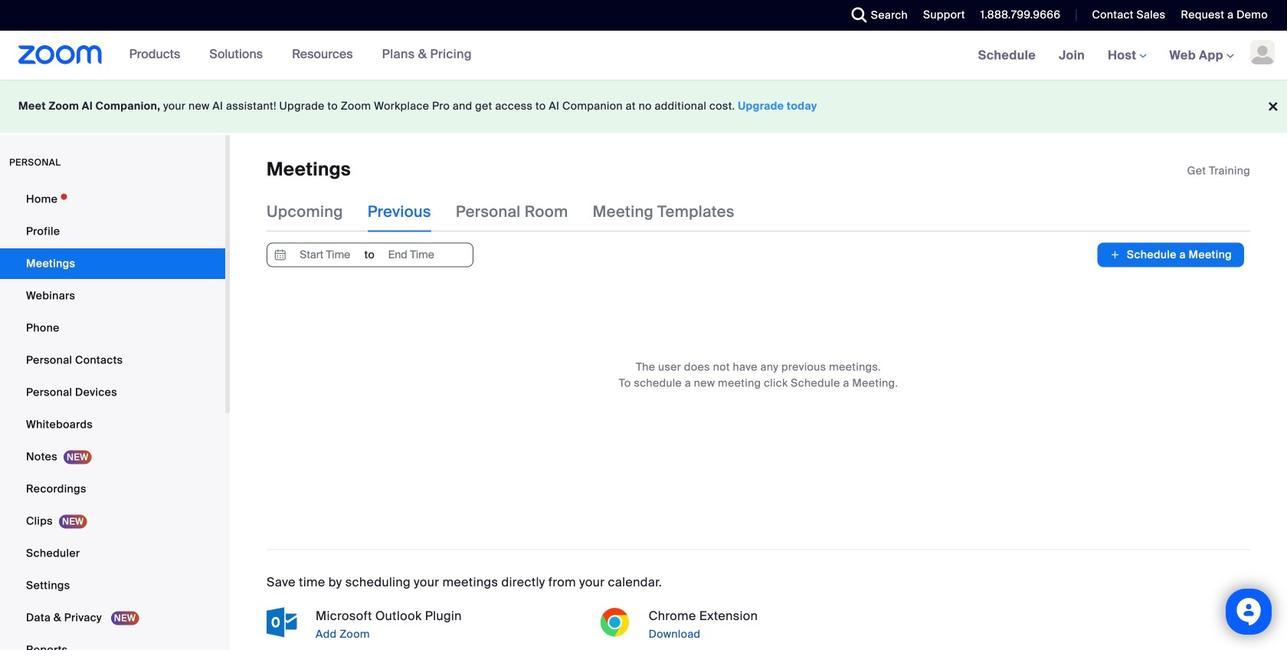 Task type: vqa. For each thing, say whether or not it's contained in the screenshot.
right icon for second menu item from the bottom
no



Task type: describe. For each thing, give the bounding box(es) containing it.
profile picture image
[[1251, 40, 1276, 64]]

Date Range Picker End field
[[376, 243, 447, 266]]

tabs of meeting tab list
[[267, 192, 760, 232]]

date image
[[271, 243, 290, 266]]

zoom logo image
[[18, 45, 102, 64]]



Task type: locate. For each thing, give the bounding box(es) containing it.
personal menu menu
[[0, 184, 225, 650]]

meetings navigation
[[967, 31, 1288, 81]]

Date Range Picker Start field
[[290, 243, 361, 266]]

product information navigation
[[118, 31, 484, 80]]

add image
[[1110, 247, 1121, 262]]

footer
[[0, 80, 1288, 133]]

banner
[[0, 31, 1288, 81]]

application
[[1188, 163, 1251, 179]]



